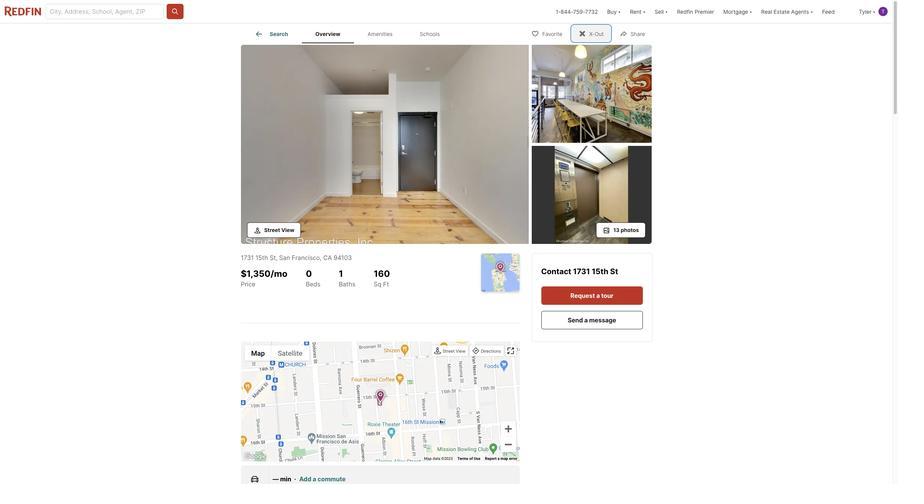 Task type: describe. For each thing, give the bounding box(es) containing it.
1 vertical spatial st
[[610, 267, 618, 276]]

tyler ▾
[[859, 8, 876, 15]]

price
[[241, 280, 255, 288]]

0 horizontal spatial 1731
[[241, 254, 254, 262]]

terms
[[457, 457, 468, 461]]

estate
[[774, 8, 790, 15]]

data
[[433, 457, 440, 461]]

favorite button
[[525, 25, 569, 41]]

san
[[279, 254, 290, 262]]

sell ▾ button
[[655, 0, 668, 23]]

7732
[[585, 8, 598, 15]]

a for tour
[[596, 292, 600, 300]]

request a tour button
[[541, 287, 643, 305]]

send a message button
[[541, 311, 643, 330]]

map for map data ©2023
[[424, 457, 432, 461]]

google image
[[243, 452, 268, 462]]

favorite
[[542, 30, 562, 37]]

agents
[[791, 8, 809, 15]]

real estate agents ▾ button
[[757, 0, 818, 23]]

©2023
[[441, 457, 453, 461]]

13 photos
[[614, 227, 639, 233]]

$1,350
[[241, 269, 271, 279]]

amenities tab
[[354, 25, 406, 43]]

a for map
[[498, 457, 500, 461]]

report a map error link
[[485, 457, 518, 461]]

use
[[474, 457, 480, 461]]

buy
[[607, 8, 617, 15]]

schools
[[420, 31, 440, 37]]

1 vertical spatial view
[[456, 349, 466, 354]]

mortgage ▾ button
[[719, 0, 757, 23]]

▾ for sell ▾
[[665, 8, 668, 15]]

0 horizontal spatial st
[[270, 254, 276, 262]]

·
[[294, 476, 296, 483]]

francisco
[[292, 254, 320, 262]]

send
[[568, 317, 583, 324]]

x-
[[589, 30, 595, 37]]

tyler
[[859, 8, 872, 15]]

rent ▾ button
[[625, 0, 650, 23]]

real estate agents ▾ link
[[761, 0, 813, 23]]

map button
[[245, 346, 271, 361]]

share
[[631, 30, 645, 37]]

ft
[[383, 280, 389, 288]]

0 vertical spatial street
[[264, 227, 280, 233]]

map data ©2023
[[424, 457, 453, 461]]

directions
[[481, 349, 501, 354]]

1 baths
[[339, 269, 355, 288]]

error
[[509, 457, 518, 461]]

street view for left street view button
[[264, 227, 294, 233]]

send a message
[[568, 317, 616, 324]]

satellite button
[[271, 346, 309, 361]]

search
[[270, 31, 288, 37]]

1-844-759-7732 link
[[556, 8, 598, 15]]

real
[[761, 8, 772, 15]]

contact
[[541, 267, 571, 276]]

menu bar containing map
[[245, 346, 309, 361]]

schools tab
[[406, 25, 454, 43]]

— min · add a commute
[[273, 476, 346, 483]]

▾ for mortgage ▾
[[750, 8, 752, 15]]

submit search image
[[171, 8, 179, 15]]

real estate agents ▾
[[761, 8, 813, 15]]

sell ▾
[[655, 8, 668, 15]]

map
[[501, 457, 508, 461]]

mortgage ▾
[[723, 8, 752, 15]]

0 horizontal spatial 15th
[[256, 254, 268, 262]]

message
[[589, 317, 616, 324]]

—
[[273, 476, 279, 483]]

report
[[485, 457, 497, 461]]

0
[[306, 269, 312, 279]]

ca
[[323, 254, 332, 262]]

rent
[[630, 8, 642, 15]]

rent ▾
[[630, 8, 646, 15]]

x-out button
[[572, 25, 610, 41]]

photos
[[621, 227, 639, 233]]

premier
[[695, 8, 714, 15]]

sell ▾ button
[[650, 0, 672, 23]]

commute
[[318, 476, 346, 483]]



Task type: locate. For each thing, give the bounding box(es) containing it.
15th up $1,350
[[256, 254, 268, 262]]

1-844-759-7732
[[556, 8, 598, 15]]

sell
[[655, 8, 664, 15]]

1 vertical spatial street view
[[443, 349, 466, 354]]

baths
[[339, 280, 355, 288]]

City, Address, School, Agent, ZIP search field
[[46, 4, 164, 19]]

overview
[[315, 31, 340, 37]]

1 horizontal spatial street view
[[443, 349, 466, 354]]

contact 1731 15th st
[[541, 267, 618, 276]]

15th up tour
[[592, 267, 608, 276]]

▾ for buy ▾
[[618, 8, 621, 15]]

13 photos button
[[596, 223, 645, 238]]

request
[[570, 292, 595, 300]]

0 vertical spatial 15th
[[256, 254, 268, 262]]

buy ▾ button
[[603, 0, 625, 23]]

▾
[[618, 8, 621, 15], [643, 8, 646, 15], [665, 8, 668, 15], [750, 8, 752, 15], [811, 8, 813, 15], [873, 8, 876, 15]]

street view button left directions button
[[432, 346, 468, 357]]

1 vertical spatial street view button
[[432, 346, 468, 357]]

160
[[374, 269, 390, 279]]

, left san
[[276, 254, 278, 262]]

▾ right buy
[[618, 8, 621, 15]]

1 horizontal spatial view
[[456, 349, 466, 354]]

sq
[[374, 280, 381, 288]]

▾ left user photo
[[873, 8, 876, 15]]

map left data
[[424, 457, 432, 461]]

street view up san
[[264, 227, 294, 233]]

759-
[[573, 8, 585, 15]]

1 horizontal spatial street view button
[[432, 346, 468, 357]]

2 , from the left
[[320, 254, 322, 262]]

user photo image
[[879, 7, 888, 16]]

map inside popup button
[[251, 349, 265, 357]]

0 vertical spatial street view
[[264, 227, 294, 233]]

view up san
[[281, 227, 294, 233]]

15th
[[256, 254, 268, 262], [592, 267, 608, 276]]

map for map
[[251, 349, 265, 357]]

map entry image
[[481, 254, 519, 292]]

request a tour
[[570, 292, 614, 300]]

0 horizontal spatial view
[[281, 227, 294, 233]]

of
[[469, 457, 473, 461]]

13
[[614, 227, 620, 233]]

▾ right the mortgage
[[750, 8, 752, 15]]

/mo
[[271, 269, 287, 279]]

1731 up $1,350
[[241, 254, 254, 262]]

street view left directions button
[[443, 349, 466, 354]]

5 ▾ from the left
[[811, 8, 813, 15]]

amenities
[[368, 31, 393, 37]]

map left satellite popup button
[[251, 349, 265, 357]]

▾ for tyler ▾
[[873, 8, 876, 15]]

street view button
[[247, 223, 301, 238], [432, 346, 468, 357]]

redfin
[[677, 8, 693, 15]]

1-
[[556, 8, 561, 15]]

94103
[[334, 254, 352, 262]]

a right send
[[584, 317, 588, 324]]

1 horizontal spatial street
[[443, 349, 455, 354]]

▾ right agents on the top
[[811, 8, 813, 15]]

directions button
[[471, 346, 503, 357]]

image image
[[241, 45, 529, 244], [532, 45, 652, 143], [532, 146, 652, 244]]

buy ▾ button
[[607, 0, 621, 23]]

1 vertical spatial 1731
[[573, 267, 590, 276]]

$1,350 /mo price
[[241, 269, 287, 288]]

,
[[276, 254, 278, 262], [320, 254, 322, 262]]

1731 15th st , san francisco , ca 94103
[[241, 254, 352, 262]]

street up san
[[264, 227, 280, 233]]

street view for bottommost street view button
[[443, 349, 466, 354]]

4 ▾ from the left
[[750, 8, 752, 15]]

0 vertical spatial map
[[251, 349, 265, 357]]

▾ right sell
[[665, 8, 668, 15]]

redfin premier button
[[672, 0, 719, 23]]

1 horizontal spatial map
[[424, 457, 432, 461]]

terms of use
[[457, 457, 480, 461]]

map
[[251, 349, 265, 357], [424, 457, 432, 461]]

overview tab
[[302, 25, 354, 43]]

satellite
[[278, 349, 303, 357]]

1 horizontal spatial ,
[[320, 254, 322, 262]]

tab list
[[241, 23, 460, 43]]

terms of use link
[[457, 457, 480, 461]]

out
[[595, 30, 604, 37]]

1 vertical spatial 15th
[[592, 267, 608, 276]]

map region
[[227, 301, 521, 484]]

160 sq ft
[[374, 269, 390, 288]]

1731
[[241, 254, 254, 262], [573, 267, 590, 276]]

feed
[[822, 8, 835, 15]]

6 ▾ from the left
[[873, 8, 876, 15]]

1 vertical spatial map
[[424, 457, 432, 461]]

1 ▾ from the left
[[618, 8, 621, 15]]

a inside request a tour button
[[596, 292, 600, 300]]

beds
[[306, 280, 320, 288]]

, left ca
[[320, 254, 322, 262]]

a right add
[[313, 476, 316, 483]]

0 horizontal spatial street view
[[264, 227, 294, 233]]

tour
[[601, 292, 614, 300]]

0 horizontal spatial street
[[264, 227, 280, 233]]

1 , from the left
[[276, 254, 278, 262]]

▾ for rent ▾
[[643, 8, 646, 15]]

menu bar
[[245, 346, 309, 361]]

2 ▾ from the left
[[643, 8, 646, 15]]

0 horizontal spatial ,
[[276, 254, 278, 262]]

▾ right rent
[[643, 8, 646, 15]]

mortgage
[[723, 8, 748, 15]]

a inside send a message button
[[584, 317, 588, 324]]

search link
[[254, 30, 288, 39]]

tab list containing search
[[241, 23, 460, 43]]

rent ▾ button
[[630, 0, 646, 23]]

a left tour
[[596, 292, 600, 300]]

st left san
[[270, 254, 276, 262]]

1
[[339, 269, 343, 279]]

feed button
[[818, 0, 855, 23]]

add
[[299, 476, 311, 483]]

a for message
[[584, 317, 588, 324]]

3 ▾ from the left
[[665, 8, 668, 15]]

0 horizontal spatial map
[[251, 349, 265, 357]]

buy ▾
[[607, 8, 621, 15]]

0 vertical spatial st
[[270, 254, 276, 262]]

0 vertical spatial 1731
[[241, 254, 254, 262]]

1 horizontal spatial 15th
[[592, 267, 608, 276]]

1 horizontal spatial 1731
[[573, 267, 590, 276]]

a left map
[[498, 457, 500, 461]]

st up tour
[[610, 267, 618, 276]]

share button
[[613, 25, 652, 41]]

report a map error
[[485, 457, 518, 461]]

street view button up san
[[247, 223, 301, 238]]

view left directions button
[[456, 349, 466, 354]]

1 horizontal spatial st
[[610, 267, 618, 276]]

0 beds
[[306, 269, 320, 288]]

add a commute button
[[299, 475, 346, 484]]

1 vertical spatial street
[[443, 349, 455, 354]]

mortgage ▾ button
[[723, 0, 752, 23]]

0 vertical spatial view
[[281, 227, 294, 233]]

min
[[280, 476, 291, 483]]

0 vertical spatial street view button
[[247, 223, 301, 238]]

street left directions button
[[443, 349, 455, 354]]

x-out
[[589, 30, 604, 37]]

redfin premier
[[677, 8, 714, 15]]

0 horizontal spatial street view button
[[247, 223, 301, 238]]

1731 up "request"
[[573, 267, 590, 276]]

a
[[596, 292, 600, 300], [584, 317, 588, 324], [498, 457, 500, 461], [313, 476, 316, 483]]



Task type: vqa. For each thing, say whether or not it's contained in the screenshot.


